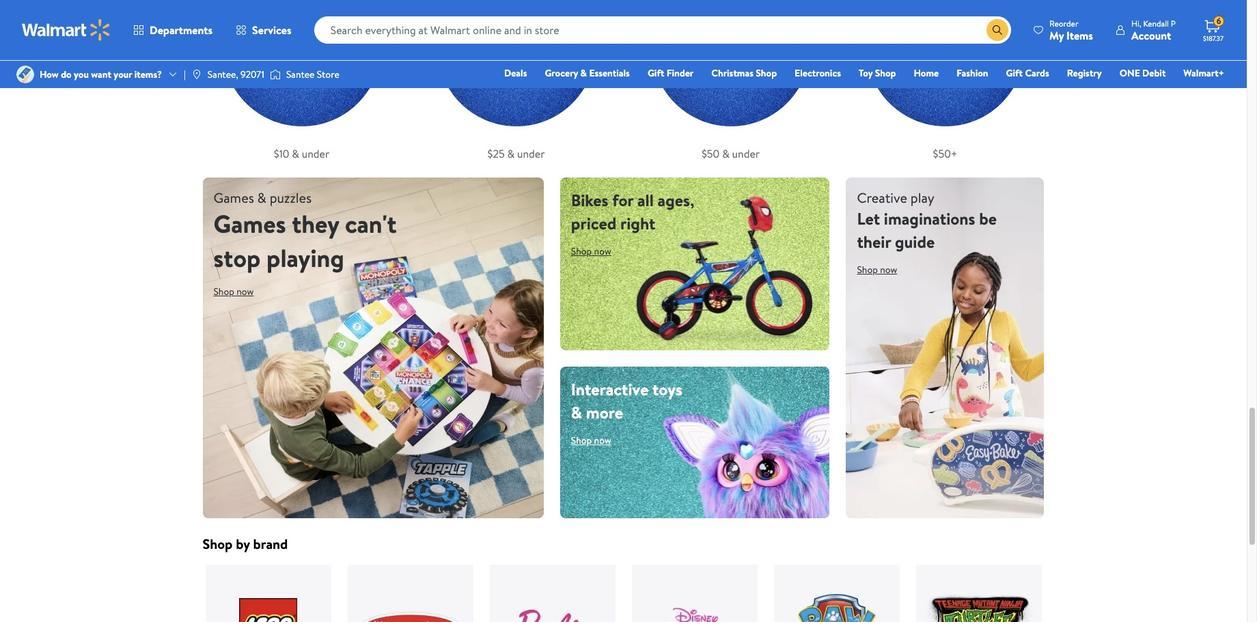 Task type: describe. For each thing, give the bounding box(es) containing it.
shop right toy
[[875, 66, 896, 80]]

deals link
[[498, 66, 533, 81]]

one
[[1120, 66, 1140, 80]]

registry link
[[1061, 66, 1108, 81]]

registry
[[1067, 66, 1102, 80]]

store
[[317, 68, 339, 81]]

electronics link
[[789, 66, 847, 81]]

walmart+
[[1184, 66, 1224, 80]]

category shop melissa and doug image
[[347, 565, 473, 622]]

92071
[[241, 68, 264, 81]]

can't
[[345, 207, 397, 241]]

account
[[1131, 28, 1171, 43]]

shop bikes image
[[560, 178, 830, 350]]

now for shop now link below stop
[[237, 285, 254, 299]]

santee store
[[286, 68, 339, 81]]

santee,
[[208, 68, 238, 81]]

gift finder
[[648, 66, 694, 80]]

reorder my items
[[1050, 17, 1093, 43]]

want
[[91, 68, 111, 81]]

be
[[979, 207, 997, 230]]

items
[[1067, 28, 1093, 43]]

under for $10 & under
[[302, 146, 329, 161]]

toy
[[859, 66, 873, 80]]

guide
[[895, 230, 935, 254]]

under for $50 & under
[[732, 146, 760, 161]]

games & puzzles games they can't stop playing
[[214, 189, 397, 275]]

walmart+ link
[[1177, 66, 1231, 81]]

p
[[1171, 17, 1176, 29]]

shop down their
[[857, 263, 878, 277]]

cards
[[1025, 66, 1049, 80]]

$25 & under link
[[417, 0, 615, 161]]

shop interactive toys image
[[560, 367, 830, 519]]

 image for santee store
[[270, 68, 281, 81]]

shop now link down "priced"
[[571, 241, 622, 262]]

& for games & puzzles games they can't stop playing
[[257, 189, 266, 207]]

let
[[857, 207, 880, 230]]

6
[[1217, 15, 1221, 27]]

category shop by price - $50 and under image
[[632, 0, 830, 146]]

interactive toys & more
[[571, 378, 682, 424]]

shop down stop
[[214, 285, 234, 299]]

creative play let imaginations be their guide
[[857, 189, 997, 254]]

shop down "priced"
[[571, 245, 592, 258]]

gift cards
[[1006, 66, 1049, 80]]

now for shop now link underneath more
[[594, 434, 611, 448]]

imaginations
[[884, 207, 975, 230]]

category shop teenage mutant ninja turtles image
[[916, 565, 1042, 622]]

& inside interactive toys & more
[[571, 401, 582, 424]]

$10
[[274, 146, 289, 161]]

toy shop link
[[853, 66, 902, 81]]

$50+ link
[[846, 0, 1044, 161]]

category shop by price - $25 and under image
[[417, 0, 615, 146]]

essentials
[[589, 66, 630, 80]]

$50+
[[933, 146, 958, 161]]

toys
[[653, 378, 682, 401]]

your
[[114, 68, 132, 81]]

search icon image
[[992, 25, 1003, 36]]

brand
[[253, 535, 288, 553]]

shop now down more
[[571, 434, 611, 448]]

christmas
[[711, 66, 754, 80]]

they
[[292, 207, 339, 241]]

$50 & under link
[[632, 0, 830, 161]]

& for $10 & under
[[292, 146, 299, 161]]

electronics
[[795, 66, 841, 80]]

category shop paw patrol image
[[774, 565, 899, 622]]

reorder
[[1050, 17, 1079, 29]]

category shop barbie image
[[490, 565, 615, 622]]

you
[[74, 68, 89, 81]]

shop creative play image
[[846, 178, 1044, 519]]

shop left by
[[203, 535, 233, 553]]

home
[[914, 66, 939, 80]]

playing
[[266, 241, 344, 275]]

gift for gift finder
[[648, 66, 664, 80]]

hi, kendall p account
[[1131, 17, 1176, 43]]

walmart image
[[22, 19, 111, 41]]

how do you want your items?
[[40, 68, 162, 81]]

6 $187.37
[[1203, 15, 1224, 43]]

& for $25 & under
[[507, 146, 515, 161]]

grocery & essentials
[[545, 66, 630, 80]]

kendall
[[1143, 17, 1169, 29]]

Walmart Site-Wide search field
[[314, 16, 1011, 44]]

interactive
[[571, 378, 649, 401]]

shop now down "priced"
[[571, 245, 611, 258]]

shop now link down their
[[857, 259, 908, 281]]

gift finder link
[[642, 66, 700, 81]]

departments
[[150, 23, 213, 38]]



Task type: locate. For each thing, give the bounding box(es) containing it.
shop now down their
[[857, 263, 897, 277]]

2 horizontal spatial  image
[[270, 68, 281, 81]]

now
[[594, 245, 611, 258], [880, 263, 897, 277], [237, 285, 254, 299], [594, 434, 611, 448]]

play
[[911, 189, 935, 207]]

&
[[580, 66, 587, 80], [292, 146, 299, 161], [507, 146, 515, 161], [722, 146, 730, 161], [257, 189, 266, 207], [571, 401, 582, 424]]

deals
[[504, 66, 527, 80]]

gift left finder
[[648, 66, 664, 80]]

fashion link
[[951, 66, 995, 81]]

0 horizontal spatial  image
[[16, 66, 34, 83]]

santee, 92071
[[208, 68, 264, 81]]

priced
[[571, 212, 616, 235]]

home link
[[908, 66, 945, 81]]

creative
[[857, 189, 907, 207]]

& left more
[[571, 401, 582, 424]]

shop by brand
[[203, 535, 288, 553]]

ages,
[[658, 189, 694, 212]]

grocery & essentials link
[[539, 66, 636, 81]]

games left puzzles
[[214, 189, 254, 207]]

under inside the $50 & under link
[[732, 146, 760, 161]]

1 under from the left
[[302, 146, 329, 161]]

gift
[[648, 66, 664, 80], [1006, 66, 1023, 80]]

now down stop
[[237, 285, 254, 299]]

$25 & under
[[488, 146, 545, 161]]

$10 & under link
[[203, 0, 401, 161]]

|
[[184, 68, 186, 81]]

& right $25
[[507, 146, 515, 161]]

fashion
[[957, 66, 988, 80]]

 image right |
[[191, 69, 202, 80]]

grocery
[[545, 66, 578, 80]]

1 horizontal spatial  image
[[191, 69, 202, 80]]

gift left cards
[[1006, 66, 1023, 80]]

under
[[302, 146, 329, 161], [517, 146, 545, 161], [732, 146, 760, 161]]

& left puzzles
[[257, 189, 266, 207]]

services button
[[224, 14, 303, 46]]

stop
[[214, 241, 261, 275]]

christmas shop
[[711, 66, 777, 80]]

2 games from the top
[[214, 207, 286, 241]]

gift inside gift cards link
[[1006, 66, 1023, 80]]

for
[[612, 189, 634, 212]]

1 games from the top
[[214, 189, 254, 207]]

under inside $10 & under link
[[302, 146, 329, 161]]

shop games and puzzles image
[[203, 178, 544, 519]]

bikes for all ages, priced right
[[571, 189, 694, 235]]

under for $25 & under
[[517, 146, 545, 161]]

category shop lego image
[[205, 565, 331, 622]]

gift for gift cards
[[1006, 66, 1023, 80]]

$50
[[702, 146, 720, 161]]

& right $10
[[292, 146, 299, 161]]

now for shop now link below "priced"
[[594, 245, 611, 258]]

1 gift from the left
[[648, 66, 664, 80]]

do
[[61, 68, 72, 81]]

 image for santee, 92071
[[191, 69, 202, 80]]

category shop by price - $50 and over image
[[846, 0, 1044, 146]]

finder
[[667, 66, 694, 80]]

right
[[620, 212, 656, 235]]

shop down more
[[571, 434, 592, 448]]

& right grocery
[[580, 66, 587, 80]]

& for $50 & under
[[722, 146, 730, 161]]

$25
[[488, 146, 505, 161]]

all
[[638, 189, 654, 212]]

games left they
[[214, 207, 286, 241]]

under right "$50"
[[732, 146, 760, 161]]

now for shop now link under their
[[880, 263, 897, 277]]

 image for how do you want your items?
[[16, 66, 34, 83]]

gift inside gift finder link
[[648, 66, 664, 80]]

0 horizontal spatial under
[[302, 146, 329, 161]]

now down more
[[594, 434, 611, 448]]

2 under from the left
[[517, 146, 545, 161]]

under right $10
[[302, 146, 329, 161]]

2 horizontal spatial under
[[732, 146, 760, 161]]

gift cards link
[[1000, 66, 1055, 81]]

shop right christmas
[[756, 66, 777, 80]]

toy shop
[[859, 66, 896, 80]]

2 gift from the left
[[1006, 66, 1023, 80]]

services
[[252, 23, 292, 38]]

 image
[[16, 66, 34, 83], [270, 68, 281, 81], [191, 69, 202, 80]]

by
[[236, 535, 250, 553]]

0 horizontal spatial gift
[[648, 66, 664, 80]]

hi,
[[1131, 17, 1141, 29]]

& right "$50"
[[722, 146, 730, 161]]

how
[[40, 68, 59, 81]]

 image left how
[[16, 66, 34, 83]]

& for grocery & essentials
[[580, 66, 587, 80]]

shop now link down more
[[571, 430, 622, 452]]

their
[[857, 230, 891, 254]]

now down "priced"
[[594, 245, 611, 258]]

3 under from the left
[[732, 146, 760, 161]]

christmas shop link
[[705, 66, 783, 81]]

$50 & under
[[702, 146, 760, 161]]

shop
[[756, 66, 777, 80], [875, 66, 896, 80], [571, 245, 592, 258], [857, 263, 878, 277], [214, 285, 234, 299], [571, 434, 592, 448], [203, 535, 233, 553]]

1 horizontal spatial under
[[517, 146, 545, 161]]

 image right 92071
[[270, 68, 281, 81]]

under right $25
[[517, 146, 545, 161]]

puzzles
[[270, 189, 312, 207]]

$10 & under
[[274, 146, 329, 161]]

my
[[1050, 28, 1064, 43]]

1 horizontal spatial gift
[[1006, 66, 1023, 80]]

departments button
[[122, 14, 224, 46]]

category shop by price - $10 and under image
[[203, 0, 401, 146]]

items?
[[134, 68, 162, 81]]

& inside games & puzzles games they can't stop playing
[[257, 189, 266, 207]]

now down their
[[880, 263, 897, 277]]

santee
[[286, 68, 315, 81]]

category shop disney princess image
[[632, 565, 757, 622]]

under inside '$25 & under' link
[[517, 146, 545, 161]]

more
[[586, 401, 623, 424]]

shop now down stop
[[214, 285, 254, 299]]

shop now
[[571, 245, 611, 258], [857, 263, 897, 277], [214, 285, 254, 299], [571, 434, 611, 448]]

games
[[214, 189, 254, 207], [214, 207, 286, 241]]

shop now link down stop
[[214, 281, 265, 303]]

debit
[[1142, 66, 1166, 80]]

bikes
[[571, 189, 608, 212]]

one debit link
[[1114, 66, 1172, 81]]

shop now link
[[571, 241, 622, 262], [857, 259, 908, 281], [214, 281, 265, 303], [571, 430, 622, 452]]

one debit
[[1120, 66, 1166, 80]]

Search search field
[[314, 16, 1011, 44]]

$187.37
[[1203, 33, 1224, 43]]



Task type: vqa. For each thing, say whether or not it's contained in the screenshot.
'&' inside the $50 & under link
yes



